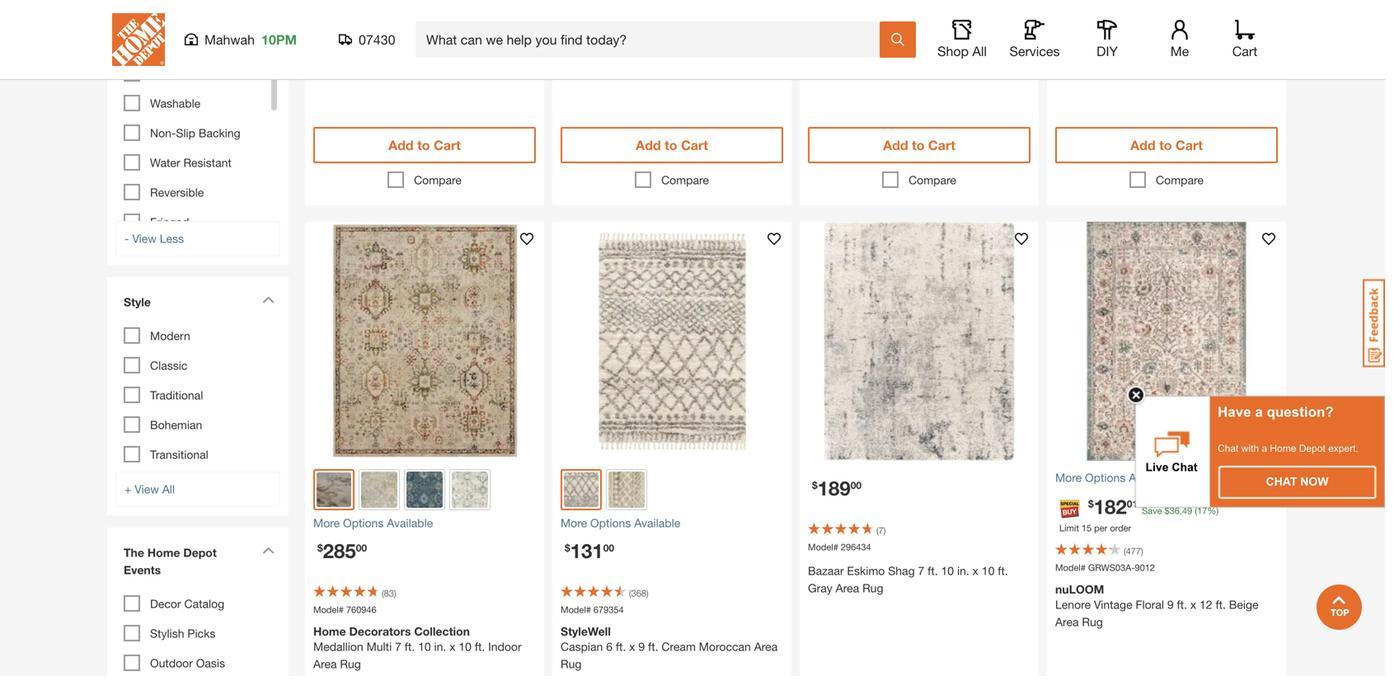 Task type: locate. For each thing, give the bounding box(es) containing it.
options for 285
[[343, 516, 384, 530]]

2 vertical spatial 7
[[395, 640, 401, 653]]

1 vertical spatial 9
[[638, 640, 645, 653]]

rug down the eskimo
[[862, 581, 883, 595]]

$ inside $ 189 00
[[812, 479, 818, 491]]

1 delivery free from the left
[[585, 29, 626, 60]]

0 horizontal spatial more options available link
[[313, 514, 536, 532]]

vintage
[[1094, 598, 1132, 611]]

model# 296434
[[808, 542, 871, 552]]

1 caret icon image from the top
[[262, 296, 275, 303]]

00 down the gray image
[[603, 542, 614, 554]]

more options available down tan "image" at the left bottom of page
[[313, 516, 433, 530]]

view inside - view less 'link'
[[132, 232, 157, 245]]

chat
[[1218, 443, 1239, 454]]

368
[[631, 588, 646, 599]]

bazaar eskimo shag 7 ft. 10 in. x 10 ft. gray area rug image
[[800, 222, 1039, 461]]

2 add to cart button from the left
[[561, 127, 783, 163]]

non-
[[150, 126, 176, 140]]

options up 182
[[1085, 471, 1126, 484]]

0 horizontal spatial available
[[387, 516, 433, 530]]

1 vertical spatial resistant
[[183, 156, 231, 169]]

resistant
[[180, 37, 228, 51], [183, 156, 231, 169]]

delivery
[[337, 29, 378, 42], [585, 29, 626, 42], [1079, 29, 1120, 42]]

0 horizontal spatial in.
[[434, 640, 446, 653]]

9 right floral
[[1167, 598, 1174, 611]]

) up stylewell caspian 6 ft. x 9 ft. cream moroccan area rug
[[646, 588, 649, 599]]

stain
[[150, 37, 176, 51]]

all down transitional link
[[162, 482, 175, 496]]

00 for 131
[[603, 542, 614, 554]]

2 horizontal spatial 00
[[851, 479, 862, 491]]

1 horizontal spatial in.
[[957, 564, 969, 578]]

store right diy button at the top right of page
[[1143, 7, 1169, 20]]

ship
[[858, 7, 879, 20], [1105, 7, 1127, 20]]

the home depot events
[[124, 546, 217, 577]]

2 horizontal spatial more options available
[[1055, 471, 1175, 484]]

0 vertical spatial view
[[132, 232, 157, 245]]

lenore vintage floral 9 ft. x 12 ft. beige area rug image
[[1047, 222, 1286, 461]]

189
[[818, 476, 851, 500]]

1 horizontal spatial more
[[561, 516, 587, 530]]

(
[[1195, 505, 1197, 516], [876, 525, 879, 536], [1124, 546, 1126, 556], [382, 588, 384, 599], [629, 588, 631, 599]]

477
[[1126, 546, 1141, 556]]

bohemian
[[150, 418, 202, 432]]

$ up model# 296434
[[812, 479, 818, 491]]

decor
[[150, 597, 181, 611]]

view right the - at the left of the page
[[132, 232, 157, 245]]

depot inside "the home depot events"
[[183, 546, 217, 559]]

store
[[896, 7, 922, 20], [1143, 7, 1169, 20]]

area down lenore
[[1055, 615, 1079, 629]]

retardant
[[185, 67, 235, 80]]

model# up bazaar
[[808, 542, 838, 552]]

a right with
[[1262, 443, 1267, 454]]

home right with
[[1270, 443, 1296, 454]]

resistant up retardant
[[180, 37, 228, 51]]

0 vertical spatial a
[[1255, 404, 1263, 420]]

more for 131
[[561, 516, 587, 530]]

save
[[1142, 505, 1162, 516]]

reversible link
[[150, 186, 204, 199]]

available down blue image on the bottom of page
[[387, 516, 433, 530]]

2 add from the left
[[636, 137, 661, 153]]

00 inside $ 189 00
[[851, 479, 862, 491]]

7 inside bazaar eskimo shag 7 ft. 10 in. x 10 ft. gray area rug
[[918, 564, 924, 578]]

7 right shag in the bottom right of the page
[[918, 564, 924, 578]]

more up 285
[[313, 516, 340, 530]]

fringed
[[150, 215, 189, 229]]

resistant down backing at the left of the page
[[183, 156, 231, 169]]

00 up 296434
[[851, 479, 862, 491]]

2 horizontal spatial delivery
[[1079, 29, 1120, 42]]

washable link
[[150, 97, 200, 110]]

stylewell
[[561, 625, 611, 638]]

me button
[[1153, 20, 1206, 59]]

0 vertical spatial in.
[[957, 564, 969, 578]]

available shipping image
[[561, 31, 577, 47], [1055, 31, 1072, 47]]

9 inside nuloom lenore vintage floral 9 ft. x 12 ft. beige area rug
[[1167, 598, 1174, 611]]

model# left 760946
[[313, 604, 344, 615]]

medallion multi 7 ft. 10 in. x 10 ft. indoor area rug image
[[305, 222, 544, 461]]

0 horizontal spatial delivery
[[337, 29, 378, 42]]

10
[[941, 564, 954, 578], [982, 564, 995, 578], [418, 640, 431, 653], [459, 640, 472, 653]]

the home depot logo image
[[112, 13, 165, 66]]

view inside the + view all link
[[135, 482, 159, 496]]

to for 1st add to cart button from the right
[[1159, 137, 1172, 153]]

stain resistant link
[[150, 37, 228, 51]]

4 add to cart from the left
[[1130, 137, 1203, 153]]

x inside nuloom lenore vintage floral 9 ft. x 12 ft. beige area rug
[[1190, 598, 1196, 611]]

available down the gray image
[[634, 516, 680, 530]]

0 vertical spatial 9
[[1167, 598, 1174, 611]]

rug down caspian
[[561, 657, 582, 671]]

x right shag in the bottom right of the page
[[973, 564, 979, 578]]

0 horizontal spatial more
[[313, 516, 340, 530]]

1 vertical spatial a
[[1262, 443, 1267, 454]]

0 vertical spatial 7
[[879, 525, 884, 536]]

more options available for 131
[[561, 516, 680, 530]]

options up $ 285 00
[[343, 516, 384, 530]]

available up the 01
[[1129, 471, 1175, 484]]

area down medallion
[[313, 657, 337, 671]]

more options available link up '36'
[[1055, 469, 1278, 486]]

2 horizontal spatial 7
[[918, 564, 924, 578]]

2 ship from the left
[[1105, 7, 1127, 20]]

9 right 6
[[638, 640, 645, 653]]

2 delivery from the left
[[585, 29, 626, 42]]

chat now link
[[1219, 467, 1375, 498]]

0 horizontal spatial store
[[896, 7, 922, 20]]

1 horizontal spatial all
[[972, 43, 987, 59]]

0 horizontal spatial all
[[162, 482, 175, 496]]

7 right the multi
[[395, 640, 401, 653]]

1 vertical spatial caret icon image
[[262, 547, 275, 554]]

1 vertical spatial home
[[147, 546, 180, 559]]

area inside nuloom lenore vintage floral 9 ft. x 12 ft. beige area rug
[[1055, 615, 1079, 629]]

gray image
[[608, 472, 645, 508]]

x inside home decorators collection medallion multi 7 ft. 10 in. x 10 ft. indoor area rug
[[449, 640, 455, 653]]

more
[[1055, 471, 1082, 484], [313, 516, 340, 530], [561, 516, 587, 530]]

no additional features link
[[150, 0, 220, 21]]

$ up the limit 15 per order
[[1088, 498, 1094, 509]]

chat
[[1266, 475, 1297, 488]]

1 horizontal spatial available
[[634, 516, 680, 530]]

3 delivery from the left
[[1079, 29, 1120, 42]]

$ left .
[[1165, 505, 1170, 516]]

bohemian link
[[150, 418, 202, 432]]

cream image left the gray image
[[564, 472, 599, 507]]

in. right shag in the bottom right of the page
[[957, 564, 969, 578]]

1 horizontal spatial more options available link
[[561, 514, 783, 532]]

x right 6
[[629, 640, 635, 653]]

1 horizontal spatial more options available
[[561, 516, 680, 530]]

more up limit
[[1055, 471, 1082, 484]]

$ inside '$ 131 00'
[[565, 542, 570, 554]]

) for nuloom lenore vintage floral 9 ft. x 12 ft. beige area rug
[[1141, 546, 1143, 556]]

per
[[1094, 523, 1107, 533]]

0 horizontal spatial 00
[[356, 542, 367, 554]]

rug down lenore
[[1082, 615, 1103, 629]]

more options available link
[[1055, 469, 1278, 486], [313, 514, 536, 532], [561, 514, 783, 532]]

00 inside '$ 131 00'
[[603, 542, 614, 554]]

1 horizontal spatial mahwah
[[403, 7, 448, 20]]

1 vertical spatial in.
[[434, 640, 446, 653]]

caret icon image
[[262, 296, 275, 303], [262, 547, 275, 554]]

1 horizontal spatial 9
[[1167, 598, 1174, 611]]

$ down the multi icon
[[317, 542, 323, 554]]

$ inside $ 182 01
[[1088, 498, 1094, 509]]

$ for 131
[[565, 542, 570, 554]]

model# up stylewell
[[561, 604, 591, 615]]

0 horizontal spatial options
[[343, 516, 384, 530]]

0 horizontal spatial ship
[[858, 7, 879, 20]]

) up decorators
[[394, 588, 396, 599]]

1 horizontal spatial delivery
[[585, 29, 626, 42]]

rug down medallion
[[340, 657, 361, 671]]

feedback link image
[[1363, 279, 1385, 368]]

4 add to cart button from the left
[[1055, 127, 1278, 163]]

2 delivery free from the left
[[1079, 29, 1120, 60]]

)
[[884, 525, 886, 536], [1141, 546, 1143, 556], [394, 588, 396, 599], [646, 588, 649, 599]]

decorators
[[349, 625, 411, 638]]

free
[[1079, 7, 1102, 20], [585, 46, 607, 60], [832, 46, 854, 60], [1079, 46, 1102, 60]]

caret icon image for style
[[262, 296, 275, 303]]

1 horizontal spatial delivery free
[[1079, 29, 1120, 60]]

00 down tan "image" at the left bottom of page
[[356, 542, 367, 554]]

0 horizontal spatial depot
[[183, 546, 217, 559]]

- view less link
[[115, 221, 280, 256]]

1 vertical spatial 7
[[918, 564, 924, 578]]

home decorators collection medallion multi 7 ft. 10 in. x 10 ft. indoor area rug
[[313, 625, 522, 671]]

delivery free for 1st available shipping icon from left
[[585, 29, 626, 60]]

07430 button
[[339, 31, 396, 48]]

the home depot events link
[[115, 536, 280, 591]]

collection
[[414, 625, 470, 638]]

style link
[[115, 285, 280, 323]]

a right have on the bottom of the page
[[1255, 404, 1263, 420]]

services
[[1009, 43, 1060, 59]]

expert.
[[1328, 443, 1358, 454]]

mahwah for mahwah 10pm
[[204, 32, 255, 47]]

more for 285
[[313, 516, 340, 530]]

home inside home decorators collection medallion multi 7 ft. 10 in. x 10 ft. indoor area rug
[[313, 625, 346, 638]]

01
[[1127, 498, 1138, 509]]

all right shop
[[972, 43, 987, 59]]

1 add to cart from the left
[[388, 137, 461, 153]]

caret icon image inside style link
[[262, 296, 275, 303]]

mahwah
[[403, 7, 448, 20], [204, 32, 255, 47]]

$ 189 00
[[812, 476, 862, 500]]

3 add from the left
[[883, 137, 908, 153]]

00 for 285
[[356, 542, 367, 554]]

0 horizontal spatial mahwah
[[204, 32, 255, 47]]

to for second add to cart button from left
[[665, 137, 677, 153]]

1 horizontal spatial depot
[[1299, 443, 1325, 454]]

( 83 )
[[382, 588, 396, 599]]

2 horizontal spatial available
[[1129, 471, 1175, 484]]

model# for home decorators collection medallion multi 7 ft. 10 in. x 10 ft. indoor area rug
[[313, 604, 344, 615]]

options up '$ 131 00'
[[590, 516, 631, 530]]

area down the eskimo
[[836, 581, 859, 595]]

more options available link for 131
[[561, 514, 783, 532]]

in. down collection
[[434, 640, 446, 653]]

296434
[[841, 542, 871, 552]]

model#
[[808, 542, 838, 552], [1055, 562, 1086, 573], [313, 604, 344, 615], [561, 604, 591, 615]]

area right the moroccan
[[754, 640, 778, 653]]

more options available link down blue image on the bottom of page
[[313, 514, 536, 532]]

) up 9012
[[1141, 546, 1143, 556]]

transitional link
[[150, 448, 208, 461]]

area inside home decorators collection medallion multi 7 ft. 10 in. x 10 ft. indoor area rug
[[313, 657, 337, 671]]

1 horizontal spatial 7
[[879, 525, 884, 536]]

131
[[570, 539, 603, 562]]

2 compare from the left
[[661, 173, 709, 187]]

services button
[[1008, 20, 1061, 59]]

nuloom lenore vintage floral 9 ft. x 12 ft. beige area rug
[[1055, 582, 1259, 629]]

rug inside stylewell caspian 6 ft. x 9 ft. cream moroccan area rug
[[561, 657, 582, 671]]

3 add to cart from the left
[[883, 137, 955, 153]]

1 horizontal spatial home
[[313, 625, 346, 638]]

7 inside home decorators collection medallion multi 7 ft. 10 in. x 10 ft. indoor area rug
[[395, 640, 401, 653]]

( 477 )
[[1124, 546, 1143, 556]]

$ up model# 679354
[[565, 542, 570, 554]]

2 available shipping image from the left
[[1055, 31, 1072, 47]]

shag
[[888, 564, 915, 578]]

grws03a-
[[1088, 562, 1135, 573]]

the
[[124, 546, 144, 559]]

all inside button
[[972, 43, 987, 59]]

available
[[1129, 471, 1175, 484], [387, 516, 433, 530], [634, 516, 680, 530]]

model# for stylewell caspian 6 ft. x 9 ft. cream moroccan area rug
[[561, 604, 591, 615]]

1 horizontal spatial store
[[1143, 7, 1169, 20]]

$ inside $ 285 00
[[317, 542, 323, 554]]

store left shop all button
[[896, 7, 922, 20]]

home up medallion
[[313, 625, 346, 638]]

0 horizontal spatial 9
[[638, 640, 645, 653]]

0 vertical spatial mahwah
[[403, 7, 448, 20]]

2 caret icon image from the top
[[262, 547, 275, 554]]

0 horizontal spatial 7
[[395, 640, 401, 653]]

2 horizontal spatial more
[[1055, 471, 1082, 484]]

free ship to store
[[1079, 7, 1169, 20]]

0 vertical spatial home
[[1270, 443, 1296, 454]]

add
[[388, 137, 414, 153], [636, 137, 661, 153], [883, 137, 908, 153], [1130, 137, 1156, 153]]

7 up the eskimo
[[879, 525, 884, 536]]

1 horizontal spatial available shipping image
[[1055, 31, 1072, 47]]

x inside stylewell caspian 6 ft. x 9 ft. cream moroccan area rug
[[629, 640, 635, 653]]

0 vertical spatial resistant
[[180, 37, 228, 51]]

1 vertical spatial view
[[135, 482, 159, 496]]

bazaar
[[808, 564, 844, 578]]

9 inside stylewell caspian 6 ft. x 9 ft. cream moroccan area rug
[[638, 640, 645, 653]]

decor catalog link
[[150, 597, 224, 611]]

cart
[[1232, 43, 1257, 59], [434, 137, 461, 153], [681, 137, 708, 153], [928, 137, 955, 153], [1176, 137, 1203, 153]]

home up the events
[[147, 546, 180, 559]]

1 horizontal spatial ship
[[1105, 7, 1127, 20]]

no additional features
[[150, 0, 220, 21]]

lenore
[[1055, 598, 1091, 611]]

2 horizontal spatial more options available link
[[1055, 469, 1278, 486]]

x left 12
[[1190, 598, 1196, 611]]

0 vertical spatial caret icon image
[[262, 296, 275, 303]]

more options available down the gray image
[[561, 516, 680, 530]]

1 compare from the left
[[414, 173, 462, 187]]

What can we help you find today? search field
[[426, 22, 879, 57]]

caret icon image inside "the home depot events" link
[[262, 547, 275, 554]]

( 368 )
[[629, 588, 649, 599]]

2 vertical spatial home
[[313, 625, 346, 638]]

model# up "nuloom"
[[1055, 562, 1086, 573]]

) up the eskimo
[[884, 525, 886, 536]]

1 horizontal spatial options
[[590, 516, 631, 530]]

cream image right blue image on the bottom of page
[[452, 472, 488, 508]]

2 add to cart from the left
[[636, 137, 708, 153]]

1 horizontal spatial 00
[[603, 542, 614, 554]]

( for stylewell caspian 6 ft. x 9 ft. cream moroccan area rug
[[629, 588, 631, 599]]

1 vertical spatial all
[[162, 482, 175, 496]]

view right +
[[135, 482, 159, 496]]

tan image
[[361, 472, 397, 508]]

1 vertical spatial mahwah
[[204, 32, 255, 47]]

depot up catalog
[[183, 546, 217, 559]]

cream image
[[452, 472, 488, 508], [564, 472, 599, 507]]

0 vertical spatial all
[[972, 43, 987, 59]]

beige
[[1229, 598, 1259, 611]]

0 horizontal spatial delivery free
[[585, 29, 626, 60]]

x down collection
[[449, 640, 455, 653]]

0 horizontal spatial more options available
[[313, 516, 433, 530]]

view for +
[[135, 482, 159, 496]]

285
[[323, 539, 356, 562]]

more up 131
[[561, 516, 587, 530]]

depot left expert.
[[1299, 443, 1325, 454]]

1 vertical spatial depot
[[183, 546, 217, 559]]

0 horizontal spatial available shipping image
[[561, 31, 577, 47]]

more options available link down the gray image
[[561, 514, 783, 532]]

00 inside $ 285 00
[[356, 542, 367, 554]]

rug
[[862, 581, 883, 595], [1082, 615, 1103, 629], [340, 657, 361, 671], [561, 657, 582, 671]]

0 horizontal spatial home
[[147, 546, 180, 559]]

shop all button
[[936, 20, 988, 59]]

x
[[973, 564, 979, 578], [1190, 598, 1196, 611], [449, 640, 455, 653], [629, 640, 635, 653]]

available for 285
[[387, 516, 433, 530]]

water resistant
[[150, 156, 231, 169]]

7
[[879, 525, 884, 536], [918, 564, 924, 578], [395, 640, 401, 653]]

more options available up $ 182 01
[[1055, 471, 1175, 484]]



Task type: describe. For each thing, give the bounding box(es) containing it.
less
[[160, 232, 184, 245]]

$ for 285
[[317, 542, 323, 554]]

diy
[[1097, 43, 1118, 59]]

$ for 189
[[812, 479, 818, 491]]

add to cart for third add to cart button from the left
[[883, 137, 955, 153]]

classic
[[150, 359, 187, 372]]

in. inside home decorators collection medallion multi 7 ft. 10 in. x 10 ft. indoor area rug
[[434, 640, 446, 653]]

flame retardant
[[150, 67, 235, 80]]

have
[[1218, 404, 1251, 420]]

available for 131
[[634, 516, 680, 530]]

nuloom
[[1055, 582, 1104, 596]]

2 horizontal spatial home
[[1270, 443, 1296, 454]]

flame
[[150, 67, 181, 80]]

x inside bazaar eskimo shag 7 ft. 10 in. x 10 ft. gray area rug
[[973, 564, 979, 578]]

traditional
[[150, 388, 203, 402]]

no
[[150, 0, 165, 4]]

1 add to cart button from the left
[[313, 127, 536, 163]]

limit 15 per order
[[1059, 523, 1131, 533]]

rug inside home decorators collection medallion multi 7 ft. 10 in. x 10 ft. indoor area rug
[[340, 657, 361, 671]]

0 horizontal spatial cream image
[[452, 472, 488, 508]]

me
[[1170, 43, 1189, 59]]

area inside stylewell caspian 6 ft. x 9 ft. cream moroccan area rug
[[754, 640, 778, 653]]

multi image
[[317, 472, 351, 507]]

options for 131
[[590, 516, 631, 530]]

fringed link
[[150, 215, 189, 229]]

1 available shipping image from the left
[[561, 31, 577, 47]]

add to cart for second add to cart button from left
[[636, 137, 708, 153]]

resistant for stain resistant
[[180, 37, 228, 51]]

+
[[124, 482, 131, 496]]

chat now
[[1266, 475, 1329, 488]]

1 horizontal spatial cream image
[[564, 472, 599, 507]]

49
[[1182, 505, 1192, 516]]

stylewell caspian 6 ft. x 9 ft. cream moroccan area rug
[[561, 625, 778, 671]]

%)
[[1207, 505, 1219, 516]]

stylish picks
[[150, 627, 215, 640]]

additional
[[168, 0, 220, 4]]

now
[[1300, 475, 1329, 488]]

outdoor oasis
[[150, 656, 225, 670]]

home inside "the home depot events"
[[147, 546, 180, 559]]

flame retardant link
[[150, 67, 235, 80]]

water
[[150, 156, 180, 169]]

760946
[[346, 604, 376, 615]]

caspian 6 ft. x 9 ft. cream moroccan area rug image
[[552, 222, 791, 461]]

chat with a home depot expert.
[[1218, 443, 1358, 454]]

) for stylewell caspian 6 ft. x 9 ft. cream moroccan area rug
[[646, 588, 649, 599]]

9012
[[1135, 562, 1155, 573]]

classic link
[[150, 359, 187, 372]]

outdoor oasis link
[[150, 656, 225, 670]]

3 add to cart button from the left
[[808, 127, 1031, 163]]

0 vertical spatial depot
[[1299, 443, 1325, 454]]

model# 760946
[[313, 604, 376, 615]]

more options available for 285
[[313, 516, 433, 530]]

$ 285 00
[[317, 539, 367, 562]]

83
[[384, 588, 394, 599]]

blue image
[[406, 472, 443, 508]]

model# for nuloom lenore vintage floral 9 ft. x 12 ft. beige area rug
[[1055, 562, 1086, 573]]

$ 182 01
[[1088, 495, 1138, 518]]

$ for 182
[[1088, 498, 1094, 509]]

non-slip backing link
[[150, 126, 240, 140]]

have a question?
[[1218, 404, 1334, 420]]

shop
[[937, 43, 969, 59]]

1 add from the left
[[388, 137, 414, 153]]

more options available link for 285
[[313, 514, 536, 532]]

bazaar eskimo shag 7 ft. 10 in. x 10 ft. gray area rug
[[808, 564, 1008, 595]]

4 add from the left
[[1130, 137, 1156, 153]]

1 delivery from the left
[[337, 29, 378, 42]]

indoor
[[488, 640, 522, 653]]

-
[[124, 232, 129, 245]]

cart link
[[1227, 20, 1263, 59]]

to for third add to cart button from the left
[[912, 137, 925, 153]]

cream
[[662, 640, 696, 653]]

2 horizontal spatial options
[[1085, 471, 1126, 484]]

picks
[[187, 627, 215, 640]]

oasis
[[196, 656, 225, 670]]

caspian
[[561, 640, 603, 653]]

3 compare from the left
[[909, 173, 956, 187]]

679354
[[594, 604, 624, 615]]

rug inside nuloom lenore vintage floral 9 ft. x 12 ft. beige area rug
[[1082, 615, 1103, 629]]

moroccan
[[699, 640, 751, 653]]

area inside bazaar eskimo shag 7 ft. 10 in. x 10 ft. gray area rug
[[836, 581, 859, 595]]

caret icon image for the home depot events
[[262, 547, 275, 554]]

delivery for 1st available shipping icon from left
[[585, 29, 626, 42]]

) for home decorators collection medallion multi 7 ft. 10 in. x 10 ft. indoor area rug
[[394, 588, 396, 599]]

medallion
[[313, 640, 363, 653]]

1 store from the left
[[896, 7, 922, 20]]

non-slip backing
[[150, 126, 240, 140]]

backing
[[199, 126, 240, 140]]

delivery free for 1st available shipping icon from the right
[[1079, 29, 1120, 60]]

add to cart for first add to cart button from the left
[[388, 137, 461, 153]]

4 compare from the left
[[1156, 173, 1204, 187]]

00 for 189
[[851, 479, 862, 491]]

decor catalog
[[150, 597, 224, 611]]

washable
[[150, 97, 200, 110]]

mahwah 10pm
[[204, 32, 297, 47]]

order
[[1110, 523, 1131, 533]]

1 ship from the left
[[858, 7, 879, 20]]

with
[[1241, 443, 1259, 454]]

modern link
[[150, 329, 190, 343]]

floral
[[1136, 598, 1164, 611]]

limit
[[1059, 523, 1079, 533]]

gray
[[808, 581, 833, 595]]

+ view all
[[124, 482, 175, 496]]

( for nuloom lenore vintage floral 9 ft. x 12 ft. beige area rug
[[1124, 546, 1126, 556]]

2 store from the left
[[1143, 7, 1169, 20]]

stylish
[[150, 627, 184, 640]]

multi
[[367, 640, 392, 653]]

6
[[606, 640, 613, 653]]

view for -
[[132, 232, 157, 245]]

in. inside bazaar eskimo shag 7 ft. 10 in. x 10 ft. gray area rug
[[957, 564, 969, 578]]

reversible
[[150, 186, 204, 199]]

save $ 36 . 49 ( 17 %)
[[1142, 505, 1219, 516]]

( for home decorators collection medallion multi 7 ft. 10 in. x 10 ft. indoor area rug
[[382, 588, 384, 599]]

model# 679354
[[561, 604, 624, 615]]

ship to store
[[858, 7, 922, 20]]

bazaar eskimo shag 7 ft. 10 in. x 10 ft. gray area rug link
[[808, 562, 1031, 597]]

mahwah for mahwah
[[403, 7, 448, 20]]

resistant for water resistant
[[183, 156, 231, 169]]

rug inside bazaar eskimo shag 7 ft. 10 in. x 10 ft. gray area rug
[[862, 581, 883, 595]]

12
[[1200, 598, 1212, 611]]

delivery for 1st available shipping icon from the right
[[1079, 29, 1120, 42]]

stylish picks link
[[150, 627, 215, 640]]

modern
[[150, 329, 190, 343]]

shop all
[[937, 43, 987, 59]]

to for first add to cart button from the left
[[417, 137, 430, 153]]

features
[[150, 7, 195, 21]]

15
[[1082, 523, 1092, 533]]

transitional
[[150, 448, 208, 461]]

10pm
[[261, 32, 297, 47]]

add to cart for 1st add to cart button from the right
[[1130, 137, 1203, 153]]

+ view all link
[[115, 472, 280, 507]]



Task type: vqa. For each thing, say whether or not it's contained in the screenshot.
right More Options Available link
yes



